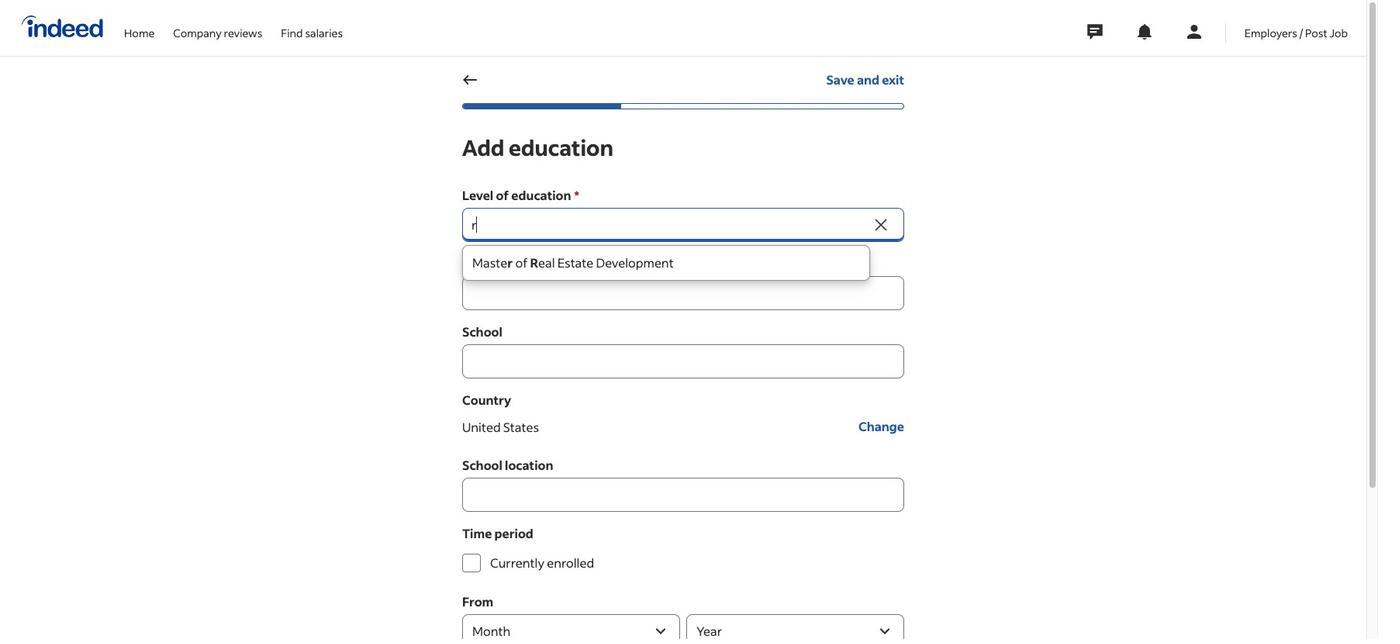 Task type: locate. For each thing, give the bounding box(es) containing it.
/
[[1300, 25, 1304, 40]]

progress image
[[463, 104, 622, 109]]

find salaries link
[[281, 0, 343, 53]]

None field
[[462, 208, 871, 242]]

school for school location
[[462, 457, 503, 473]]

school
[[462, 324, 503, 340], [462, 457, 503, 473]]

add education element
[[462, 133, 917, 639]]

united states
[[462, 419, 539, 435]]

education
[[509, 133, 614, 161], [512, 187, 571, 203]]

1 vertical spatial education
[[512, 187, 571, 203]]

school up the country at bottom
[[462, 324, 503, 340]]

0 vertical spatial education
[[509, 133, 614, 161]]

field of study
[[462, 255, 543, 272]]

estate
[[558, 254, 594, 271]]

1 school from the top
[[462, 324, 503, 340]]

0 vertical spatial school
[[462, 324, 503, 340]]

development
[[596, 254, 674, 271]]

of right the "r"
[[515, 254, 528, 271]]

time
[[462, 525, 492, 542]]

employers / post job
[[1245, 25, 1348, 40]]

School field
[[462, 344, 905, 379]]

add
[[462, 133, 505, 161]]

of left the "r"
[[494, 255, 507, 272]]

post
[[1306, 25, 1328, 40]]

exit
[[882, 71, 905, 88]]

save and exit
[[827, 71, 905, 88]]

2 school from the top
[[462, 457, 503, 473]]

school for school
[[462, 324, 503, 340]]

1 vertical spatial school
[[462, 457, 503, 473]]

progress progress bar
[[462, 103, 905, 109]]

save
[[827, 71, 855, 88]]

and
[[857, 71, 880, 88]]

school down 'united'
[[462, 457, 503, 473]]

education left "*"
[[512, 187, 571, 203]]

salaries
[[305, 25, 343, 40]]

Field of study field
[[462, 276, 905, 310]]

company
[[173, 25, 222, 40]]

of
[[496, 187, 509, 203], [515, 254, 528, 271], [494, 255, 507, 272]]

company reviews link
[[173, 0, 263, 53]]

of right level
[[496, 187, 509, 203]]

country
[[462, 392, 511, 408]]

employers
[[1245, 25, 1298, 40]]

time period
[[462, 525, 534, 542]]

from
[[462, 594, 494, 610]]

states
[[503, 419, 539, 435]]

united
[[462, 419, 501, 435]]

education down progress image
[[509, 133, 614, 161]]



Task type: describe. For each thing, give the bounding box(es) containing it.
of for education
[[496, 187, 509, 203]]

reviews
[[224, 25, 263, 40]]

change
[[859, 418, 905, 434]]

School location field
[[462, 478, 905, 512]]

find salaries
[[281, 25, 343, 40]]

school location
[[462, 457, 554, 473]]

currently
[[490, 555, 545, 571]]

study
[[509, 255, 543, 272]]

level of education *
[[462, 187, 580, 203]]

maste r of r eal estate development
[[473, 254, 674, 271]]

save and exit link
[[827, 63, 905, 97]]

r
[[508, 254, 513, 271]]

enrolled
[[547, 555, 594, 571]]

change button
[[859, 410, 905, 444]]

add education
[[462, 133, 614, 161]]

home link
[[124, 0, 155, 53]]

r
[[530, 254, 538, 271]]

field
[[462, 255, 491, 272]]

employers / post job link
[[1245, 0, 1348, 53]]

Currently enrolled checkbox
[[462, 554, 481, 573]]

level
[[462, 187, 494, 203]]

currently enrolled
[[490, 555, 594, 571]]

of for study
[[494, 255, 507, 272]]

period
[[495, 525, 534, 542]]

home
[[124, 25, 155, 40]]

company reviews
[[173, 25, 263, 40]]

eal
[[538, 254, 555, 271]]

job
[[1330, 25, 1348, 40]]

maste
[[473, 254, 508, 271]]

find
[[281, 25, 303, 40]]

location
[[505, 457, 554, 473]]

*
[[575, 187, 580, 203]]



Task type: vqa. For each thing, say whether or not it's contained in the screenshot.
Job types group
no



